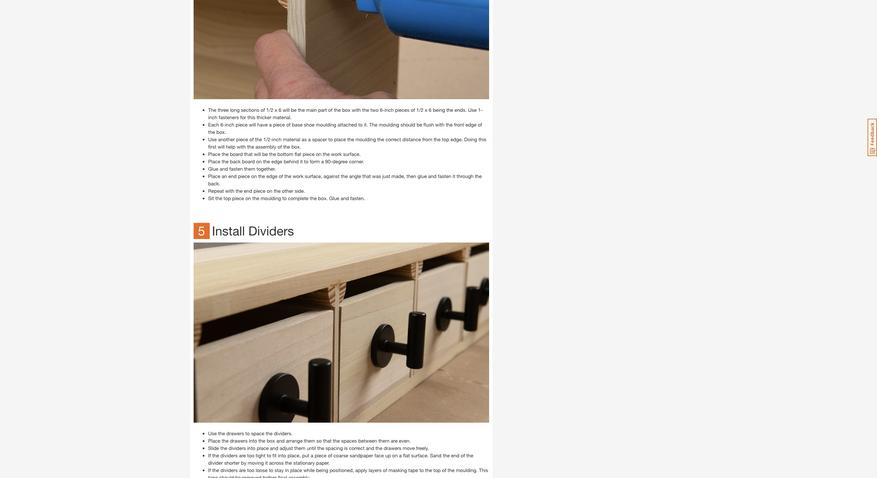 Task type: vqa. For each thing, say whether or not it's contained in the screenshot.
Cart
no



Task type: describe. For each thing, give the bounding box(es) containing it.
them up up
[[379, 438, 390, 444]]

the three long sections of 1/2 x 6 will be the main part of the box with the two 6-inch pieces of 1/2 x 6 being the ends. use 1- inch fasteners for this thicker material. each 6-inch piece will have a piece of base shoe moulding attached to it. the moulding should be flush with the front edge of the box. use another piece of the 1/2-inch material as a spacer to place the moulding the correct distance from the top edge. doing this first will help with the assembly of the box. place the board that will be the bottom flat piece on the work surface. place the back board on the edge behind it to form a 90-degree corner. glue and fasten them together. place an end piece on the edge of the work surface, against the angle that was just made, then glue and fasten it through the back. repeat with the end piece on the other side. sit the top piece on the moulding to complete the box. glue and fasten.
[[208, 107, 487, 201]]

moving
[[248, 460, 264, 466]]

side.
[[295, 188, 305, 194]]

to left fit
[[267, 453, 271, 458]]

1 vertical spatial dividers
[[221, 453, 238, 458]]

layers
[[369, 467, 382, 473]]

bottom
[[278, 151, 294, 157]]

assembly
[[256, 144, 277, 149]]

pieces
[[395, 107, 410, 113]]

front
[[454, 121, 465, 127]]

an
[[222, 173, 227, 179]]

of left base
[[287, 121, 291, 127]]

freely.
[[417, 445, 429, 451]]

adjust
[[280, 445, 293, 451]]

with right help
[[237, 144, 246, 149]]

2 vertical spatial drawers
[[384, 445, 402, 451]]

two
[[371, 107, 379, 113]]

spacer
[[312, 136, 327, 142]]

even.
[[399, 438, 411, 444]]

1 horizontal spatial box.
[[292, 144, 301, 149]]

1 horizontal spatial it
[[300, 158, 303, 164]]

be left flush
[[417, 121, 423, 127]]

1-
[[479, 107, 483, 113]]

1 vertical spatial fasten
[[438, 173, 452, 179]]

1 horizontal spatial tape
[[409, 467, 418, 473]]

from
[[423, 136, 433, 142]]

1 vertical spatial are
[[239, 453, 246, 458]]

0 horizontal spatial fasten
[[230, 166, 243, 172]]

2 6 from the left
[[429, 107, 432, 113]]

inch down fasteners
[[225, 121, 235, 127]]

1 x from the left
[[275, 107, 278, 113]]

in
[[285, 467, 289, 473]]

being inside the three long sections of 1/2 x 6 will be the main part of the box with the two 6-inch pieces of 1/2 x 6 being the ends. use 1- inch fasteners for this thicker material. each 6-inch piece will have a piece of base shoe moulding attached to it. the moulding should be flush with the front edge of the box. use another piece of the 1/2-inch material as a spacer to place the moulding the correct distance from the top edge. doing this first will help with the assembly of the box. place the board that will be the bottom flat piece on the work surface. place the back board on the edge behind it to form a 90-degree corner. glue and fasten them together. place an end piece on the edge of the work surface, against the angle that was just made, then glue and fasten it through the back. repeat with the end piece on the other side. sit the top piece on the moulding to complete the box. glue and fasten.
[[433, 107, 445, 113]]

place,
[[288, 453, 301, 458]]

on down together.
[[252, 173, 257, 179]]

0 horizontal spatial that
[[244, 151, 253, 157]]

will down assembly
[[254, 151, 261, 157]]

have
[[258, 121, 268, 127]]

0 vertical spatial use
[[469, 107, 477, 113]]

shoe
[[304, 121, 315, 127]]

on inside the use the drawers to space the dividers. place the drawers into the box and arrange them so that the spaces between them are even. slide the dividers into place and adjust them until the spacing is correct and the drawers move freely. if the dividers are too tight to fit into place, put a piece of coarse sandpaper face up on a flat surface. sand the end of the divider shorter by moving it across the stationary paper. if the dividers are too loose to stay in place while being positioned, apply layers of masking tape to the top of the moulding. this tape should be removed before final assembly.
[[393, 453, 398, 458]]

behind
[[284, 158, 299, 164]]

0 vertical spatial work
[[331, 151, 342, 157]]

moulding left complete
[[261, 195, 281, 201]]

attached
[[338, 121, 357, 127]]

of up the other on the top left of page
[[279, 173, 283, 179]]

part
[[319, 107, 327, 113]]

by
[[241, 460, 247, 466]]

and left fasten.
[[341, 195, 349, 201]]

them up until
[[304, 438, 315, 444]]

removed
[[242, 475, 262, 478]]

0 horizontal spatial 6-
[[221, 121, 225, 127]]

to left space
[[246, 430, 250, 436]]

made,
[[392, 173, 406, 179]]

with up attached
[[352, 107, 361, 113]]

correct inside the three long sections of 1/2 x 6 will be the main part of the box with the two 6-inch pieces of 1/2 x 6 being the ends. use 1- inch fasteners for this thicker material. each 6-inch piece will have a piece of base shoe moulding attached to it. the moulding should be flush with the front edge of the box. use another piece of the 1/2-inch material as a spacer to place the moulding the correct distance from the top edge. doing this first will help with the assembly of the box. place the board that will be the bottom flat piece on the work surface. place the back board on the edge behind it to form a 90-degree corner. glue and fasten them together. place an end piece on the edge of the work surface, against the angle that was just made, then glue and fasten it through the back. repeat with the end piece on the other side. sit the top piece on the moulding to complete the box. glue and fasten.
[[386, 136, 401, 142]]

inch left pieces
[[385, 107, 394, 113]]

then
[[407, 173, 417, 179]]

stationary
[[294, 460, 315, 466]]

material
[[283, 136, 301, 142]]

0 vertical spatial top
[[442, 136, 450, 142]]

of up the moulding.
[[461, 453, 465, 458]]

2 horizontal spatial that
[[363, 173, 371, 179]]

of up thicker
[[261, 107, 265, 113]]

5
[[198, 223, 205, 238]]

sit
[[208, 195, 214, 201]]

them inside the three long sections of 1/2 x 6 will be the main part of the box with the two 6-inch pieces of 1/2 x 6 being the ends. use 1- inch fasteners for this thicker material. each 6-inch piece will have a piece of base shoe moulding attached to it. the moulding should be flush with the front edge of the box. use another piece of the 1/2-inch material as a spacer to place the moulding the correct distance from the top edge. doing this first will help with the assembly of the box. place the board that will be the bottom flat piece on the work surface. place the back board on the edge behind it to form a 90-degree corner. glue and fasten them together. place an end piece on the edge of the work surface, against the angle that was just made, then glue and fasten it through the back. repeat with the end piece on the other side. sit the top piece on the moulding to complete the box. glue and fasten.
[[244, 166, 255, 172]]

0 vertical spatial box.
[[217, 129, 226, 135]]

0 horizontal spatial this
[[248, 114, 256, 120]]

1 1/2 from the left
[[267, 107, 274, 113]]

move
[[403, 445, 415, 451]]

of right part
[[329, 107, 333, 113]]

surface. inside the use the drawers to space the dividers. place the drawers into the box and arrange them so that the spaces between them are even. slide the dividers into place and adjust them until the spacing is correct and the drawers move freely. if the dividers are too tight to fit into place, put a piece of coarse sandpaper face up on a flat surface. sand the end of the divider shorter by moving it across the stationary paper. if the dividers are too loose to stay in place while being positioned, apply layers of masking tape to the top of the moulding. this tape should be removed before final assembly.
[[412, 453, 429, 458]]

masking
[[389, 467, 407, 473]]

between
[[359, 438, 377, 444]]

glue
[[418, 173, 427, 179]]

sand
[[430, 453, 442, 458]]

1 horizontal spatial 6-
[[380, 107, 385, 113]]

moulding down part
[[316, 121, 337, 127]]

piece right the sit
[[232, 195, 244, 201]]

first
[[208, 144, 217, 149]]

angle
[[350, 173, 361, 179]]

piece down back
[[238, 173, 250, 179]]

and down dividers.
[[277, 438, 285, 444]]

another
[[218, 136, 235, 142]]

degree
[[333, 158, 348, 164]]

piece right another at top left
[[236, 136, 248, 142]]

complete
[[288, 195, 309, 201]]

across
[[269, 460, 284, 466]]

dividers
[[249, 223, 294, 238]]

shorter
[[224, 460, 240, 466]]

and up the an
[[220, 166, 228, 172]]

3 place from the top
[[208, 173, 221, 179]]

piece down material.
[[273, 121, 285, 127]]

use the drawers to space the dividers. place the drawers into the box and arrange them so that the spaces between them are even. slide the dividers into place and adjust them until the spacing is correct and the drawers move freely. if the dividers are too tight to fit into place, put a piece of coarse sandpaper face up on a flat surface. sand the end of the divider shorter by moving it across the stationary paper. if the dividers are too loose to stay in place while being positioned, apply layers of masking tape to the top of the moulding. this tape should be removed before final assembly.
[[208, 430, 489, 478]]

final
[[278, 475, 287, 478]]

them down arrange
[[295, 445, 306, 451]]

install
[[212, 223, 245, 238]]

flush
[[424, 121, 434, 127]]

a left 90-
[[322, 158, 324, 164]]

to up before
[[269, 467, 274, 473]]

moulding.
[[456, 467, 478, 473]]

piece inside the use the drawers to space the dividers. place the drawers into the box and arrange them so that the spaces between them are even. slide the dividers into place and adjust them until the spacing is correct and the drawers move freely. if the dividers are too tight to fit into place, put a piece of coarse sandpaper face up on a flat surface. sand the end of the divider shorter by moving it across the stationary paper. if the dividers are too loose to stay in place while being positioned, apply layers of masking tape to the top of the moulding. this tape should be removed before final assembly.
[[315, 453, 327, 458]]

this
[[479, 467, 489, 473]]

arrange
[[286, 438, 303, 444]]

apply
[[356, 467, 368, 473]]

dividers.
[[274, 430, 293, 436]]

piece down for
[[236, 121, 248, 127]]

surface,
[[305, 173, 323, 179]]

1 if from the top
[[208, 453, 211, 458]]

a right up
[[399, 453, 402, 458]]

1 vertical spatial end
[[244, 188, 252, 194]]

ends.
[[455, 107, 467, 113]]

1 vertical spatial use
[[208, 136, 217, 142]]

install dividers
[[212, 223, 294, 238]]

a right as
[[308, 136, 311, 142]]

1 6 from the left
[[279, 107, 282, 113]]

of left the moulding.
[[442, 467, 447, 473]]

piece down together.
[[254, 188, 266, 194]]

should inside the use the drawers to space the dividers. place the drawers into the box and arrange them so that the spaces between them are even. slide the dividers into place and adjust them until the spacing is correct and the drawers move freely. if the dividers are too tight to fit into place, put a piece of coarse sandpaper face up on a flat surface. sand the end of the divider shorter by moving it across the stationary paper. if the dividers are too loose to stay in place while being positioned, apply layers of masking tape to the top of the moulding. this tape should be removed before final assembly.
[[219, 475, 234, 478]]

and right the glue
[[429, 173, 437, 179]]

0 vertical spatial drawers
[[227, 430, 244, 436]]

0 vertical spatial dividers
[[229, 445, 246, 451]]

divider
[[208, 460, 223, 466]]

will right first
[[218, 144, 225, 149]]

0 vertical spatial are
[[391, 438, 398, 444]]

sections
[[241, 107, 260, 113]]

2 vertical spatial place
[[291, 467, 302, 473]]

of right pieces
[[411, 107, 415, 113]]

place inside the three long sections of 1/2 x 6 will be the main part of the box with the two 6-inch pieces of 1/2 x 6 being the ends. use 1- inch fasteners for this thicker material. each 6-inch piece will have a piece of base shoe moulding attached to it. the moulding should be flush with the front edge of the box. use another piece of the 1/2-inch material as a spacer to place the moulding the correct distance from the top edge. doing this first will help with the assembly of the box. place the board that will be the bottom flat piece on the work surface. place the back board on the edge behind it to form a 90-degree corner. glue and fasten them together. place an end piece on the edge of the work surface, against the angle that was just made, then glue and fasten it through the back. repeat with the end piece on the other side. sit the top piece on the moulding to complete the box. glue and fasten.
[[334, 136, 346, 142]]

fit
[[273, 453, 277, 458]]

stay
[[275, 467, 284, 473]]

three
[[218, 107, 229, 113]]

thicker
[[257, 114, 272, 120]]

positioned,
[[330, 467, 354, 473]]

flat inside the use the drawers to space the dividers. place the drawers into the box and arrange them so that the spaces between them are even. slide the dividers into place and adjust them until the spacing is correct and the drawers move freely. if the dividers are too tight to fit into place, put a piece of coarse sandpaper face up on a flat surface. sand the end of the divider shorter by moving it across the stationary paper. if the dividers are too loose to stay in place while being positioned, apply layers of masking tape to the top of the moulding. this tape should be removed before final assembly.
[[404, 453, 410, 458]]

spacing
[[326, 445, 343, 451]]

1/2-
[[264, 136, 273, 142]]

form
[[310, 158, 320, 164]]

each
[[208, 121, 219, 127]]

and up fit
[[270, 445, 279, 451]]

dividers are installed into the boxes to form drawers. image
[[194, 242, 489, 423]]

2 vertical spatial edge
[[267, 173, 278, 179]]

end inside the use the drawers to space the dividers. place the drawers into the box and arrange them so that the spaces between them are even. slide the dividers into place and adjust them until the spacing is correct and the drawers move freely. if the dividers are too tight to fit into place, put a piece of coarse sandpaper face up on a flat surface. sand the end of the divider shorter by moving it across the stationary paper. if the dividers are too loose to stay in place while being positioned, apply layers of masking tape to the top of the moulding. this tape should be removed before final assembly.
[[452, 453, 460, 458]]

1 vertical spatial drawers
[[230, 438, 248, 444]]

0 vertical spatial into
[[249, 438, 257, 444]]

on up install dividers
[[246, 195, 251, 201]]

is
[[345, 445, 348, 451]]

moulding down pieces
[[379, 121, 400, 127]]

with right flush
[[436, 121, 445, 127]]

moulding down it.
[[356, 136, 376, 142]]

on left the other on the top left of page
[[267, 188, 273, 194]]

put
[[302, 453, 310, 458]]

feedback link image
[[869, 118, 878, 156]]

0 vertical spatial end
[[229, 173, 237, 179]]

help
[[226, 144, 236, 149]]

a right put
[[311, 453, 314, 458]]

to down the other on the top left of page
[[283, 195, 287, 201]]

2 vertical spatial are
[[239, 467, 246, 473]]

coarse
[[334, 453, 349, 458]]

it inside the use the drawers to space the dividers. place the drawers into the box and arrange them so that the spaces between them are even. slide the dividers into place and adjust them until the spacing is correct and the drawers move freely. if the dividers are too tight to fit into place, put a piece of coarse sandpaper face up on a flat surface. sand the end of the divider shorter by moving it across the stationary paper. if the dividers are too loose to stay in place while being positioned, apply layers of masking tape to the top of the moulding. this tape should be removed before final assembly.
[[265, 460, 268, 466]]

corner.
[[349, 158, 365, 164]]

be down assembly
[[263, 151, 268, 157]]



Task type: locate. For each thing, give the bounding box(es) containing it.
0 vertical spatial that
[[244, 151, 253, 157]]

fasten left through
[[438, 173, 452, 179]]

them left together.
[[244, 166, 255, 172]]

box inside the use the drawers to space the dividers. place the drawers into the box and arrange them so that the spaces between them are even. slide the dividers into place and adjust them until the spacing is correct and the drawers move freely. if the dividers are too tight to fit into place, put a piece of coarse sandpaper face up on a flat surface. sand the end of the divider shorter by moving it across the stationary paper. if the dividers are too loose to stay in place while being positioned, apply layers of masking tape to the top of the moulding. this tape should be removed before final assembly.
[[267, 438, 275, 444]]

spaces
[[342, 438, 357, 444]]

0 horizontal spatial glue
[[208, 166, 219, 172]]

sandpaper
[[350, 453, 374, 458]]

1 vertical spatial flat
[[404, 453, 410, 458]]

base
[[292, 121, 303, 127]]

2 horizontal spatial place
[[334, 136, 346, 142]]

this
[[248, 114, 256, 120], [479, 136, 487, 142]]

0 horizontal spatial 1/2
[[267, 107, 274, 113]]

so
[[317, 438, 322, 444]]

use inside the use the drawers to space the dividers. place the drawers into the box and arrange them so that the spaces between them are even. slide the dividers into place and adjust them until the spacing is correct and the drawers move freely. if the dividers are too tight to fit into place, put a piece of coarse sandpaper face up on a flat surface. sand the end of the divider shorter by moving it across the stationary paper. if the dividers are too loose to stay in place while being positioned, apply layers of masking tape to the top of the moulding. this tape should be removed before final assembly.
[[208, 430, 217, 436]]

doing
[[465, 136, 478, 142]]

0 vertical spatial 6-
[[380, 107, 385, 113]]

1 horizontal spatial top
[[434, 467, 441, 473]]

of down the 1-
[[478, 121, 483, 127]]

together.
[[257, 166, 276, 172]]

of up bottom in the left top of the page
[[278, 144, 282, 149]]

with right repeat on the top of the page
[[225, 188, 235, 194]]

this down sections
[[248, 114, 256, 120]]

to left it.
[[359, 121, 363, 127]]

a
[[269, 121, 272, 127], [308, 136, 311, 142], [322, 158, 324, 164], [311, 453, 314, 458], [399, 453, 402, 458]]

board
[[230, 151, 243, 157], [242, 158, 255, 164]]

repeat
[[208, 188, 224, 194]]

to down freely.
[[420, 467, 424, 473]]

top down repeat on the top of the page
[[224, 195, 231, 201]]

dividers
[[229, 445, 246, 451], [221, 453, 238, 458], [221, 467, 238, 473]]

0 horizontal spatial top
[[224, 195, 231, 201]]

work
[[331, 151, 342, 157], [293, 173, 304, 179]]

piece
[[236, 121, 248, 127], [273, 121, 285, 127], [236, 136, 248, 142], [303, 151, 315, 157], [238, 173, 250, 179], [254, 188, 266, 194], [232, 195, 244, 201], [315, 453, 327, 458]]

0 horizontal spatial box.
[[217, 129, 226, 135]]

2 vertical spatial that
[[323, 438, 332, 444]]

on up form
[[316, 151, 322, 157]]

of down spacing
[[328, 453, 333, 458]]

0 vertical spatial correct
[[386, 136, 401, 142]]

1 vertical spatial surface.
[[412, 453, 429, 458]]

inch
[[385, 107, 394, 113], [208, 114, 218, 120], [225, 121, 235, 127], [273, 136, 282, 142]]

0 horizontal spatial it
[[265, 460, 268, 466]]

edge
[[466, 121, 477, 127], [272, 158, 283, 164], [267, 173, 278, 179]]

being
[[433, 107, 445, 113], [316, 467, 329, 473]]

inch up assembly
[[273, 136, 282, 142]]

1 place from the top
[[208, 151, 221, 157]]

1 vertical spatial board
[[242, 158, 255, 164]]

0 vertical spatial place
[[334, 136, 346, 142]]

a right have
[[269, 121, 272, 127]]

should inside the three long sections of 1/2 x 6 will be the main part of the box with the two 6-inch pieces of 1/2 x 6 being the ends. use 1- inch fasteners for this thicker material. each 6-inch piece will have a piece of base shoe moulding attached to it. the moulding should be flush with the front edge of the box. use another piece of the 1/2-inch material as a spacer to place the moulding the correct distance from the top edge. doing this first will help with the assembly of the box. place the board that will be the bottom flat piece on the work surface. place the back board on the edge behind it to form a 90-degree corner. glue and fasten them together. place an end piece on the edge of the work surface, against the angle that was just made, then glue and fasten it through the back. repeat with the end piece on the other side. sit the top piece on the moulding to complete the box. glue and fasten.
[[401, 121, 416, 127]]

1 vertical spatial this
[[479, 136, 487, 142]]

as
[[302, 136, 307, 142]]

4 place from the top
[[208, 438, 221, 444]]

1 vertical spatial that
[[363, 173, 371, 179]]

0 vertical spatial edge
[[466, 121, 477, 127]]

place inside the use the drawers to space the dividers. place the drawers into the box and arrange them so that the spaces between them are even. slide the dividers into place and adjust them until the spacing is correct and the drawers move freely. if the dividers are too tight to fit into place, put a piece of coarse sandpaper face up on a flat surface. sand the end of the divider shorter by moving it across the stationary paper. if the dividers are too loose to stay in place while being positioned, apply layers of masking tape to the top of the moulding. this tape should be removed before final assembly.
[[208, 438, 221, 444]]

box up attached
[[343, 107, 351, 113]]

top left edge.
[[442, 136, 450, 142]]

2 horizontal spatial top
[[442, 136, 450, 142]]

fasten.
[[351, 195, 365, 201]]

loose
[[256, 467, 268, 473]]

too up moving
[[247, 453, 255, 458]]

box. down the against
[[318, 195, 328, 201]]

on right up
[[393, 453, 398, 458]]

end up the moulding.
[[452, 453, 460, 458]]

tape down divider
[[208, 475, 218, 478]]

too
[[247, 453, 255, 458], [247, 467, 255, 473]]

0 horizontal spatial being
[[316, 467, 329, 473]]

1 too from the top
[[247, 453, 255, 458]]

box down dividers.
[[267, 438, 275, 444]]

long
[[230, 107, 240, 113]]

fasteners
[[219, 114, 239, 120]]

2 vertical spatial it
[[265, 460, 268, 466]]

1 horizontal spatial place
[[291, 467, 302, 473]]

tape right masking
[[409, 467, 418, 473]]

be up material.
[[291, 107, 297, 113]]

use
[[469, 107, 477, 113], [208, 136, 217, 142], [208, 430, 217, 436]]

1 vertical spatial 6-
[[221, 121, 225, 127]]

into up moving
[[247, 445, 256, 451]]

assembly.
[[289, 475, 311, 478]]

other
[[282, 188, 294, 194]]

being inside the use the drawers to space the dividers. place the drawers into the box and arrange them so that the spaces between them are even. slide the dividers into place and adjust them until the spacing is correct and the drawers move freely. if the dividers are too tight to fit into place, put a piece of coarse sandpaper face up on a flat surface. sand the end of the divider shorter by moving it across the stationary paper. if the dividers are too loose to stay in place while being positioned, apply layers of masking tape to the top of the moulding. this tape should be removed before final assembly.
[[316, 467, 329, 473]]

board up back
[[230, 151, 243, 157]]

flat down the move at left bottom
[[404, 453, 410, 458]]

flat inside the three long sections of 1/2 x 6 will be the main part of the box with the two 6-inch pieces of 1/2 x 6 being the ends. use 1- inch fasteners for this thicker material. each 6-inch piece will have a piece of base shoe moulding attached to it. the moulding should be flush with the front edge of the box. use another piece of the 1/2-inch material as a spacer to place the moulding the correct distance from the top edge. doing this first will help with the assembly of the box. place the board that will be the bottom flat piece on the work surface. place the back board on the edge behind it to form a 90-degree corner. glue and fasten them together. place an end piece on the edge of the work surface, against the angle that was just made, then glue and fasten it through the back. repeat with the end piece on the other side. sit the top piece on the moulding to complete the box. glue and fasten.
[[295, 151, 302, 157]]

the left three at left
[[208, 107, 217, 113]]

1 vertical spatial work
[[293, 173, 304, 179]]

the
[[298, 107, 305, 113], [334, 107, 341, 113], [363, 107, 370, 113], [447, 107, 454, 113], [446, 121, 453, 127], [208, 129, 215, 135], [255, 136, 262, 142], [348, 136, 355, 142], [378, 136, 385, 142], [434, 136, 441, 142], [247, 144, 254, 149], [284, 144, 290, 149], [222, 151, 229, 157], [269, 151, 276, 157], [323, 151, 330, 157], [222, 158, 229, 164], [263, 158, 270, 164], [258, 173, 265, 179], [285, 173, 292, 179], [341, 173, 348, 179], [475, 173, 482, 179], [236, 188, 243, 194], [274, 188, 281, 194], [216, 195, 222, 201], [253, 195, 260, 201], [310, 195, 317, 201], [218, 430, 225, 436], [266, 430, 273, 436], [222, 438, 229, 444], [259, 438, 266, 444], [333, 438, 340, 444], [221, 445, 228, 451], [318, 445, 325, 451], [376, 445, 383, 451], [212, 453, 219, 458], [443, 453, 450, 458], [467, 453, 474, 458], [285, 460, 292, 466], [212, 467, 219, 473], [426, 467, 432, 473], [448, 467, 455, 473]]

2 vertical spatial use
[[208, 430, 217, 436]]

if down divider
[[208, 467, 211, 473]]

1 horizontal spatial correct
[[386, 136, 401, 142]]

will up material.
[[283, 107, 290, 113]]

end
[[229, 173, 237, 179], [244, 188, 252, 194], [452, 453, 460, 458]]

0 vertical spatial glue
[[208, 166, 219, 172]]

1 vertical spatial box
[[267, 438, 275, 444]]

box
[[343, 107, 351, 113], [267, 438, 275, 444]]

6-
[[380, 107, 385, 113], [221, 121, 225, 127]]

0 horizontal spatial should
[[219, 475, 234, 478]]

0 horizontal spatial correct
[[349, 445, 365, 451]]

1 horizontal spatial fasten
[[438, 173, 452, 179]]

through
[[457, 173, 474, 179]]

1 vertical spatial the
[[370, 121, 378, 127]]

0 vertical spatial if
[[208, 453, 211, 458]]

space
[[251, 430, 265, 436]]

1/2 up thicker
[[267, 107, 274, 113]]

work up side.
[[293, 173, 304, 179]]

use up first
[[208, 136, 217, 142]]

if
[[208, 453, 211, 458], [208, 467, 211, 473]]

1 horizontal spatial 6
[[429, 107, 432, 113]]

and down "between"
[[366, 445, 375, 451]]

x
[[275, 107, 278, 113], [425, 107, 428, 113]]

2 if from the top
[[208, 467, 211, 473]]

main
[[307, 107, 317, 113]]

1 vertical spatial edge
[[272, 158, 283, 164]]

2 vertical spatial end
[[452, 453, 460, 458]]

1 vertical spatial it
[[453, 173, 456, 179]]

be inside the use the drawers to space the dividers. place the drawers into the box and arrange them so that the spaces between them are even. slide the dividers into place and adjust them until the spacing is correct and the drawers move freely. if the dividers are too tight to fit into place, put a piece of coarse sandpaper face up on a flat surface. sand the end of the divider shorter by moving it across the stationary paper. if the dividers are too loose to stay in place while being positioned, apply layers of masking tape to the top of the moulding. this tape should be removed before final assembly.
[[236, 475, 241, 478]]

2 1/2 from the left
[[417, 107, 424, 113]]

1 vertical spatial box.
[[292, 144, 301, 149]]

being down paper.
[[316, 467, 329, 473]]

1 horizontal spatial work
[[331, 151, 342, 157]]

6 up material.
[[279, 107, 282, 113]]

that inside the use the drawers to space the dividers. place the drawers into the box and arrange them so that the spaces between them are even. slide the dividers into place and adjust them until the spacing is correct and the drawers move freely. if the dividers are too tight to fit into place, put a piece of coarse sandpaper face up on a flat surface. sand the end of the divider shorter by moving it across the stationary paper. if the dividers are too loose to stay in place while being positioned, apply layers of masking tape to the top of the moulding. this tape should be removed before final assembly.
[[323, 438, 332, 444]]

1 vertical spatial correct
[[349, 445, 365, 451]]

use left the 1-
[[469, 107, 477, 113]]

1 vertical spatial tape
[[208, 475, 218, 478]]

with
[[352, 107, 361, 113], [436, 121, 445, 127], [237, 144, 246, 149], [225, 188, 235, 194]]

that
[[244, 151, 253, 157], [363, 173, 371, 179], [323, 438, 332, 444]]

1 horizontal spatial the
[[370, 121, 378, 127]]

paper.
[[317, 460, 330, 466]]

the right it.
[[370, 121, 378, 127]]

box inside the three long sections of 1/2 x 6 will be the main part of the box with the two 6-inch pieces of 1/2 x 6 being the ends. use 1- inch fasteners for this thicker material. each 6-inch piece will have a piece of base shoe moulding attached to it. the moulding should be flush with the front edge of the box. use another piece of the 1/2-inch material as a spacer to place the moulding the correct distance from the top edge. doing this first will help with the assembly of the box. place the board that will be the bottom flat piece on the work surface. place the back board on the edge behind it to form a 90-degree corner. glue and fasten them together. place an end piece on the edge of the work surface, against the angle that was just made, then glue and fasten it through the back. repeat with the end piece on the other side. sit the top piece on the moulding to complete the box. glue and fasten.
[[343, 107, 351, 113]]

top down sand
[[434, 467, 441, 473]]

0 horizontal spatial surface.
[[344, 151, 361, 157]]

while
[[304, 467, 315, 473]]

wood is attached to form a box. image
[[194, 0, 489, 99]]

2 too from the top
[[247, 467, 255, 473]]

0 vertical spatial tape
[[409, 467, 418, 473]]

into right fit
[[278, 453, 286, 458]]

0 vertical spatial board
[[230, 151, 243, 157]]

0 vertical spatial flat
[[295, 151, 302, 157]]

it.
[[364, 121, 368, 127]]

6- right two
[[380, 107, 385, 113]]

0 vertical spatial the
[[208, 107, 217, 113]]

1 vertical spatial too
[[247, 467, 255, 473]]

material.
[[273, 114, 292, 120]]

tight
[[256, 453, 266, 458]]

be left removed
[[236, 475, 241, 478]]

2 horizontal spatial box.
[[318, 195, 328, 201]]

2 vertical spatial into
[[278, 453, 286, 458]]

glue up back.
[[208, 166, 219, 172]]

back
[[230, 158, 241, 164]]

correct inside the use the drawers to space the dividers. place the drawers into the box and arrange them so that the spaces between them are even. slide the dividers into place and adjust them until the spacing is correct and the drawers move freely. if the dividers are too tight to fit into place, put a piece of coarse sandpaper face up on a flat surface. sand the end of the divider shorter by moving it across the stationary paper. if the dividers are too loose to stay in place while being positioned, apply layers of masking tape to the top of the moulding. this tape should be removed before final assembly.
[[349, 445, 365, 451]]

fasten down back
[[230, 166, 243, 172]]

2 horizontal spatial it
[[453, 173, 456, 179]]

surface. inside the three long sections of 1/2 x 6 will be the main part of the box with the two 6-inch pieces of 1/2 x 6 being the ends. use 1- inch fasteners for this thicker material. each 6-inch piece will have a piece of base shoe moulding attached to it. the moulding should be flush with the front edge of the box. use another piece of the 1/2-inch material as a spacer to place the moulding the correct distance from the top edge. doing this first will help with the assembly of the box. place the board that will be the bottom flat piece on the work surface. place the back board on the edge behind it to form a 90-degree corner. glue and fasten them together. place an end piece on the edge of the work surface, against the angle that was just made, then glue and fasten it through the back. repeat with the end piece on the other side. sit the top piece on the moulding to complete the box. glue and fasten.
[[344, 151, 361, 157]]

x up flush
[[425, 107, 428, 113]]

1 horizontal spatial flat
[[404, 453, 410, 458]]

surface. down freely.
[[412, 453, 429, 458]]

0 horizontal spatial 6
[[279, 107, 282, 113]]

to
[[359, 121, 363, 127], [329, 136, 333, 142], [304, 158, 309, 164], [283, 195, 287, 201], [246, 430, 250, 436], [267, 453, 271, 458], [269, 467, 274, 473], [420, 467, 424, 473]]

on
[[316, 151, 322, 157], [256, 158, 262, 164], [252, 173, 257, 179], [267, 188, 273, 194], [246, 195, 251, 201], [393, 453, 398, 458]]

will
[[283, 107, 290, 113], [249, 121, 256, 127], [218, 144, 225, 149], [254, 151, 261, 157]]

this right doing
[[479, 136, 487, 142]]

before
[[263, 475, 277, 478]]

edge down bottom in the left top of the page
[[272, 158, 283, 164]]

edge.
[[451, 136, 463, 142]]

it left through
[[453, 173, 456, 179]]

end right repeat on the top of the page
[[244, 188, 252, 194]]

6
[[279, 107, 282, 113], [429, 107, 432, 113]]

drawers left space
[[227, 430, 244, 436]]

and
[[220, 166, 228, 172], [429, 173, 437, 179], [341, 195, 349, 201], [277, 438, 285, 444], [270, 445, 279, 451], [366, 445, 375, 451]]

1 horizontal spatial 1/2
[[417, 107, 424, 113]]

them
[[244, 166, 255, 172], [304, 438, 315, 444], [379, 438, 390, 444], [295, 445, 306, 451]]

2 vertical spatial box.
[[318, 195, 328, 201]]

surface. up corner.
[[344, 151, 361, 157]]

1 horizontal spatial end
[[244, 188, 252, 194]]

box. down material at the left top
[[292, 144, 301, 149]]

piece up form
[[303, 151, 315, 157]]

glue
[[208, 166, 219, 172], [329, 195, 340, 201]]

of left "1/2-"
[[250, 136, 254, 142]]

distance
[[403, 136, 421, 142]]

for
[[240, 114, 246, 120]]

back.
[[208, 180, 220, 186]]

should
[[401, 121, 416, 127], [219, 475, 234, 478]]

1 vertical spatial place
[[257, 445, 269, 451]]

of
[[261, 107, 265, 113], [329, 107, 333, 113], [411, 107, 415, 113], [287, 121, 291, 127], [478, 121, 483, 127], [250, 136, 254, 142], [278, 144, 282, 149], [279, 173, 283, 179], [328, 453, 333, 458], [461, 453, 465, 458], [383, 467, 388, 473], [442, 467, 447, 473]]

1/2 right pieces
[[417, 107, 424, 113]]

if down slide
[[208, 453, 211, 458]]

edge down together.
[[267, 173, 278, 179]]

0 horizontal spatial place
[[257, 445, 269, 451]]

1 horizontal spatial box
[[343, 107, 351, 113]]

0 horizontal spatial box
[[267, 438, 275, 444]]

0 horizontal spatial the
[[208, 107, 217, 113]]

moulding
[[316, 121, 337, 127], [379, 121, 400, 127], [356, 136, 376, 142], [261, 195, 281, 201]]

are down by
[[239, 467, 246, 473]]

x up material.
[[275, 107, 278, 113]]

0 vertical spatial this
[[248, 114, 256, 120]]

of right the layers
[[383, 467, 388, 473]]

1 vertical spatial should
[[219, 475, 234, 478]]

drawers up up
[[384, 445, 402, 451]]

flat up behind
[[295, 151, 302, 157]]

was
[[373, 173, 381, 179]]

0 horizontal spatial end
[[229, 173, 237, 179]]

on up together.
[[256, 158, 262, 164]]

should up distance
[[401, 121, 416, 127]]

0 vertical spatial it
[[300, 158, 303, 164]]

2 horizontal spatial end
[[452, 453, 460, 458]]

too up removed
[[247, 467, 255, 473]]

slide
[[208, 445, 219, 451]]

top inside the use the drawers to space the dividers. place the drawers into the box and arrange them so that the spaces between them are even. slide the dividers into place and adjust them until the spacing is correct and the drawers move freely. if the dividers are too tight to fit into place, put a piece of coarse sandpaper face up on a flat surface. sand the end of the divider shorter by moving it across the stationary paper. if the dividers are too loose to stay in place while being positioned, apply layers of masking tape to the top of the moulding. this tape should be removed before final assembly.
[[434, 467, 441, 473]]

are up by
[[239, 453, 246, 458]]

box. up another at top left
[[217, 129, 226, 135]]

1 horizontal spatial that
[[323, 438, 332, 444]]

will left have
[[249, 121, 256, 127]]

top
[[442, 136, 450, 142], [224, 195, 231, 201], [434, 467, 441, 473]]

1 horizontal spatial this
[[479, 136, 487, 142]]

should down shorter
[[219, 475, 234, 478]]

2 vertical spatial top
[[434, 467, 441, 473]]

just
[[383, 173, 391, 179]]

to right spacer
[[329, 136, 333, 142]]

2 x from the left
[[425, 107, 428, 113]]

0 vertical spatial fasten
[[230, 166, 243, 172]]

90-
[[326, 158, 333, 164]]

1 horizontal spatial x
[[425, 107, 428, 113]]

1/2
[[267, 107, 274, 113], [417, 107, 424, 113]]

2 place from the top
[[208, 158, 221, 164]]

1 horizontal spatial glue
[[329, 195, 340, 201]]

1 vertical spatial if
[[208, 467, 211, 473]]

fasten
[[230, 166, 243, 172], [438, 173, 452, 179]]

to left form
[[304, 158, 309, 164]]

1 vertical spatial glue
[[329, 195, 340, 201]]

are left even.
[[391, 438, 398, 444]]

inch up each
[[208, 114, 218, 120]]

1 vertical spatial into
[[247, 445, 256, 451]]

1 horizontal spatial surface.
[[412, 453, 429, 458]]

tape
[[409, 467, 418, 473], [208, 475, 218, 478]]

2 vertical spatial dividers
[[221, 467, 238, 473]]

0 horizontal spatial x
[[275, 107, 278, 113]]

face
[[375, 453, 384, 458]]

0 horizontal spatial flat
[[295, 151, 302, 157]]



